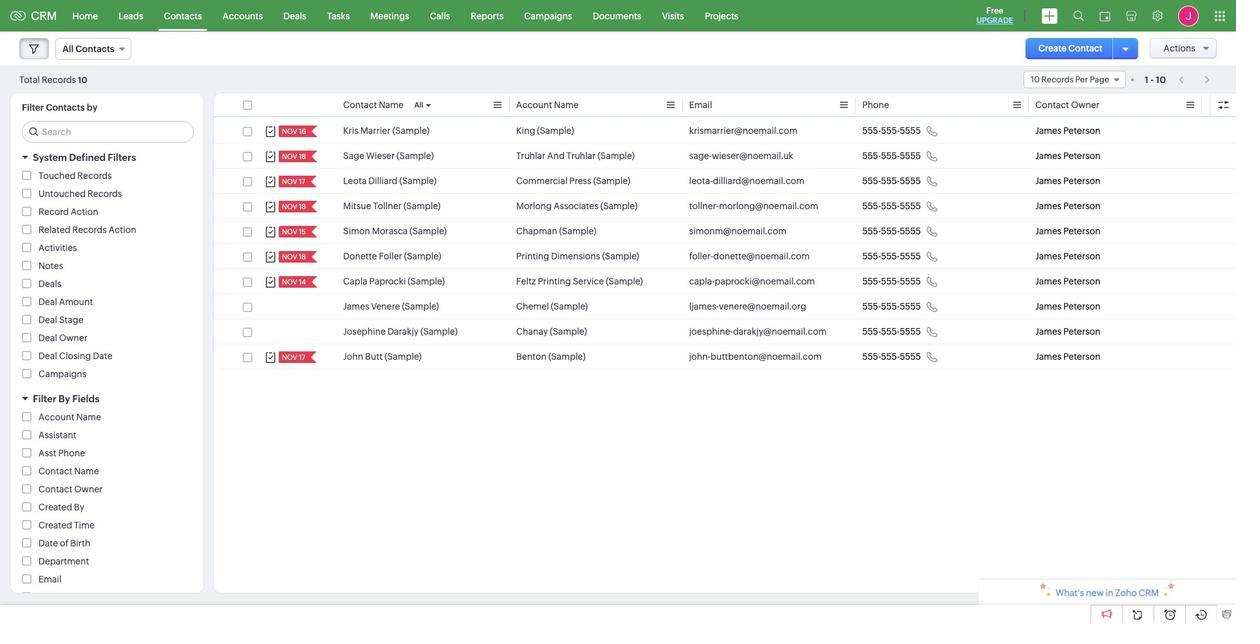 Task type: describe. For each thing, give the bounding box(es) containing it.
nov for john butt (sample)
[[282, 353, 297, 361]]

555-555-5555 for wieser@noemail.uk
[[862, 151, 921, 161]]

what's new in zoho crm
[[1056, 588, 1159, 598]]

james peterson for darakjy@noemail.com
[[1035, 326, 1101, 337]]

simon morasca (sample)
[[343, 226, 447, 236]]

contacts link
[[154, 0, 212, 31]]

(sample) up and
[[537, 126, 574, 136]]

closing
[[59, 351, 91, 361]]

5555 for venere@noemail.org
[[900, 301, 921, 312]]

related records action
[[39, 225, 136, 235]]

feltz
[[516, 276, 536, 287]]

deal owner
[[39, 333, 88, 343]]

All Contacts field
[[55, 38, 131, 60]]

james for paprocki@noemail.com
[[1035, 276, 1062, 287]]

1 5555 from the top
[[900, 126, 921, 136]]

nov for sage wieser (sample)
[[282, 153, 297, 160]]

press
[[569, 176, 591, 186]]

total records 10
[[19, 74, 87, 85]]

deals link
[[273, 0, 317, 31]]

5555 for morlong@noemail.com
[[900, 201, 921, 211]]

campaigns inside campaigns link
[[524, 11, 572, 21]]

5 555-555-5555 from the top
[[862, 226, 921, 236]]

nov 16 link
[[279, 126, 307, 137]]

nov for kris marrier (sample)
[[282, 127, 297, 135]]

5555 for paprocki@noemail.com
[[900, 276, 921, 287]]

tollner
[[373, 201, 402, 211]]

5 5555 from the top
[[900, 226, 921, 236]]

peterson for venere@noemail.org
[[1064, 301, 1101, 312]]

(sample) down darakjy
[[384, 352, 422, 362]]

record
[[39, 207, 69, 217]]

deal for deal amount
[[39, 297, 57, 307]]

defined
[[69, 152, 106, 163]]

chanay (sample)
[[516, 326, 587, 337]]

1 vertical spatial contact owner
[[39, 484, 103, 494]]

-
[[1151, 74, 1154, 85]]

leota dilliard (sample) link
[[343, 174, 437, 187]]

0 vertical spatial account
[[516, 100, 552, 110]]

date of birth
[[39, 538, 90, 549]]

james peterson for wieser@noemail.uk
[[1035, 151, 1101, 161]]

visits link
[[652, 0, 695, 31]]

1 - 10
[[1145, 74, 1166, 85]]

records for untouched
[[87, 189, 122, 199]]

555-555-5555 for venere@noemail.org
[[862, 301, 921, 312]]

profile element
[[1171, 0, 1207, 31]]

chapman
[[516, 226, 557, 236]]

printing dimensions (sample)
[[516, 251, 639, 261]]

buttbenton@noemail.com
[[711, 352, 822, 362]]

tollner-
[[689, 201, 719, 211]]

james peterson for donette@noemail.com
[[1035, 251, 1101, 261]]

nov 17 link for leota
[[279, 176, 307, 187]]

created by
[[39, 502, 84, 513]]

kris marrier (sample)
[[343, 126, 430, 136]]

(sample) up sage wieser (sample)
[[392, 126, 430, 136]]

paprocki@noemail.com
[[715, 276, 815, 287]]

all for all
[[415, 101, 423, 109]]

james peterson for dilliard@noemail.com
[[1035, 176, 1101, 186]]

0 vertical spatial email
[[689, 100, 712, 110]]

records for related
[[72, 225, 107, 235]]

1 horizontal spatial contact name
[[343, 100, 404, 110]]

leota
[[343, 176, 367, 186]]

1 vertical spatial deals
[[39, 279, 61, 289]]

create contact
[[1039, 43, 1103, 53]]

filter by fields button
[[10, 388, 203, 410]]

0 vertical spatial contacts
[[164, 11, 202, 21]]

and
[[547, 151, 565, 161]]

projects
[[705, 11, 739, 21]]

nov 15
[[282, 228, 306, 236]]

untouched
[[39, 189, 86, 199]]

sage-wieser@noemail.uk
[[689, 151, 793, 161]]

leota-
[[689, 176, 713, 186]]

1 horizontal spatial contact owner
[[1035, 100, 1100, 110]]

peterson for wieser@noemail.uk
[[1064, 151, 1101, 161]]

darakjy@noemail.com
[[733, 326, 827, 337]]

john-buttbenton@noemail.com link
[[689, 350, 822, 363]]

james peterson for buttbenton@noemail.com
[[1035, 352, 1101, 362]]

birth
[[70, 538, 90, 549]]

(sample) right dilliard
[[399, 176, 437, 186]]

row group containing kris marrier (sample)
[[214, 118, 1236, 370]]

peterson for darakjy@noemail.com
[[1064, 326, 1101, 337]]

(sample) up service
[[602, 251, 639, 261]]

sage-wieser@noemail.uk link
[[689, 149, 793, 162]]

wieser
[[366, 151, 395, 161]]

create menu image
[[1042, 8, 1058, 24]]

reports link
[[461, 0, 514, 31]]

upgrade
[[977, 16, 1013, 25]]

assistant
[[39, 430, 76, 440]]

nov for mitsue tollner (sample)
[[282, 203, 297, 211]]

filters
[[108, 152, 136, 163]]

truhlar and truhlar (sample) link
[[516, 149, 635, 162]]

capla paprocki (sample)
[[343, 276, 445, 287]]

contact down 10 records per page
[[1035, 100, 1069, 110]]

created for created by
[[39, 502, 72, 513]]

ljames-venere@noemail.org
[[689, 301, 806, 312]]

contact inside button
[[1069, 43, 1103, 53]]

venere
[[371, 301, 400, 312]]

commercial
[[516, 176, 568, 186]]

visits
[[662, 11, 684, 21]]

james peterson for paprocki@noemail.com
[[1035, 276, 1101, 287]]

morlong associates (sample)
[[516, 201, 638, 211]]

capla-
[[689, 276, 715, 287]]

2 truhlar from the left
[[567, 151, 596, 161]]

filter for filter by fields
[[33, 393, 56, 404]]

chemel
[[516, 301, 549, 312]]

morasca
[[372, 226, 408, 236]]

5555 for dilliard@noemail.com
[[900, 176, 921, 186]]

5555 for wieser@noemail.uk
[[900, 151, 921, 161]]

5555 for buttbenton@noemail.com
[[900, 352, 921, 362]]

what's new in zoho crm link
[[979, 580, 1236, 605]]

nov for leota dilliard (sample)
[[282, 178, 297, 185]]

5 james peterson from the top
[[1035, 226, 1101, 236]]

capla paprocki (sample) link
[[343, 275, 445, 288]]

nov 17 for john butt (sample)
[[282, 353, 305, 361]]

james venere (sample)
[[343, 301, 439, 312]]

service
[[573, 276, 604, 287]]

(sample) right associates
[[600, 201, 638, 211]]

opt
[[63, 592, 79, 603]]

krismarrier@noemail.com
[[689, 126, 798, 136]]

activities
[[39, 243, 77, 253]]

0 vertical spatial date
[[93, 351, 112, 361]]

555-555-5555 for darakjy@noemail.com
[[862, 326, 921, 337]]

dimensions
[[551, 251, 600, 261]]

krismarrier@noemail.com link
[[689, 124, 798, 137]]

leads
[[119, 11, 143, 21]]

(sample) right foller
[[404, 251, 441, 261]]

1 vertical spatial date
[[39, 538, 58, 549]]

peterson for paprocki@noemail.com
[[1064, 276, 1101, 287]]

18 for mitsue
[[299, 203, 306, 211]]

1 555-555-5555 from the top
[[862, 126, 921, 136]]

by for created
[[74, 502, 84, 513]]

1 horizontal spatial account name
[[516, 100, 579, 110]]

0 vertical spatial printing
[[516, 251, 549, 261]]

free
[[987, 6, 1003, 15]]

untouched records
[[39, 189, 122, 199]]

john butt (sample)
[[343, 352, 422, 362]]

feltz printing service (sample) link
[[516, 275, 643, 288]]

17 for leota
[[299, 178, 305, 185]]

nov 18 link for donette
[[279, 251, 307, 263]]

time
[[74, 520, 95, 531]]

home link
[[62, 0, 108, 31]]

profile image
[[1178, 5, 1199, 26]]

wieser@noemail.uk
[[712, 151, 793, 161]]

1 vertical spatial email
[[39, 574, 61, 585]]

calls link
[[420, 0, 461, 31]]

chemel (sample)
[[516, 301, 588, 312]]

10 inside field
[[1031, 75, 1040, 84]]

records for 10
[[1042, 75, 1074, 84]]

5555 for donette@noemail.com
[[900, 251, 921, 261]]

venere@noemail.org
[[719, 301, 806, 312]]

amount
[[59, 297, 93, 307]]

by
[[87, 102, 97, 113]]

documents link
[[583, 0, 652, 31]]

foller-donette@noemail.com
[[689, 251, 810, 261]]

josephine darakjy (sample)
[[343, 326, 458, 337]]

records for touched
[[77, 171, 112, 181]]

create menu element
[[1034, 0, 1066, 31]]

benton
[[516, 352, 547, 362]]

(sample) up darakjy
[[402, 301, 439, 312]]

(sample) right morasca
[[410, 226, 447, 236]]



Task type: vqa. For each thing, say whether or not it's contained in the screenshot.
Contacts link
yes



Task type: locate. For each thing, give the bounding box(es) containing it.
nov 17 link for john
[[279, 352, 307, 363]]

555-555-5555 for paprocki@noemail.com
[[862, 276, 921, 287]]

chemel (sample) link
[[516, 300, 588, 313]]

0 vertical spatial 17
[[299, 178, 305, 185]]

8 james peterson from the top
[[1035, 301, 1101, 312]]

6 5555 from the top
[[900, 251, 921, 261]]

18 for sage
[[299, 153, 306, 160]]

(sample) inside "link"
[[548, 352, 586, 362]]

by inside filter by fields dropdown button
[[59, 393, 70, 404]]

sage-
[[689, 151, 712, 161]]

tollner-morlong@noemail.com link
[[689, 200, 818, 212]]

1 vertical spatial account
[[39, 412, 74, 422]]

0 vertical spatial account name
[[516, 100, 579, 110]]

1 nov 18 from the top
[[282, 153, 306, 160]]

james peterson for morlong@noemail.com
[[1035, 201, 1101, 211]]

account up king
[[516, 100, 552, 110]]

555-555-5555 for morlong@noemail.com
[[862, 201, 921, 211]]

john-
[[689, 352, 711, 362]]

actions
[[1164, 43, 1196, 53]]

king
[[516, 126, 535, 136]]

nov 18 for donette foller (sample)
[[282, 253, 306, 261]]

chanay
[[516, 326, 548, 337]]

3 5555 from the top
[[900, 176, 921, 186]]

9 james peterson from the top
[[1035, 326, 1101, 337]]

9 5555 from the top
[[900, 326, 921, 337]]

1 vertical spatial all
[[415, 101, 423, 109]]

(sample) right tollner
[[404, 201, 441, 211]]

home
[[72, 11, 98, 21]]

7 james peterson from the top
[[1035, 276, 1101, 287]]

contacts left by
[[46, 102, 85, 113]]

10 james peterson from the top
[[1035, 352, 1101, 362]]

leota-dilliard@noemail.com link
[[689, 174, 805, 187]]

nov 18 up nov 15
[[282, 203, 306, 211]]

5 peterson from the top
[[1064, 226, 1101, 236]]

contacts for all contacts
[[76, 44, 114, 54]]

0 vertical spatial created
[[39, 502, 72, 513]]

1 vertical spatial filter
[[33, 393, 56, 404]]

accounts
[[223, 11, 263, 21]]

0 vertical spatial filter
[[22, 102, 44, 113]]

morlong
[[516, 201, 552, 211]]

records left per
[[1042, 75, 1074, 84]]

date
[[93, 351, 112, 361], [39, 538, 58, 549]]

2 nov from the top
[[282, 153, 297, 160]]

deal closing date
[[39, 351, 112, 361]]

2 18 from the top
[[299, 203, 306, 211]]

deal for deal owner
[[39, 333, 57, 343]]

email up krismarrier@noemail.com
[[689, 100, 712, 110]]

records down touched records
[[87, 189, 122, 199]]

1 horizontal spatial crm
[[1139, 588, 1159, 598]]

contact owner
[[1035, 100, 1100, 110], [39, 484, 103, 494]]

contacts inside field
[[76, 44, 114, 54]]

nov 15 link
[[279, 226, 307, 238]]

in
[[1106, 588, 1114, 598]]

1 horizontal spatial date
[[93, 351, 112, 361]]

contact up kris
[[343, 100, 377, 110]]

records up filter contacts by
[[42, 74, 76, 85]]

all up the kris marrier (sample)
[[415, 101, 423, 109]]

2 horizontal spatial 10
[[1156, 74, 1166, 85]]

5555
[[900, 126, 921, 136], [900, 151, 921, 161], [900, 176, 921, 186], [900, 201, 921, 211], [900, 226, 921, 236], [900, 251, 921, 261], [900, 276, 921, 287], [900, 301, 921, 312], [900, 326, 921, 337], [900, 352, 921, 362]]

0 horizontal spatial phone
[[58, 448, 85, 458]]

nov 17 up nov 15
[[282, 178, 305, 185]]

feltz printing service (sample)
[[516, 276, 643, 287]]

account name down the filter by fields
[[39, 412, 101, 422]]

dilliard
[[368, 176, 398, 186]]

nov for donette foller (sample)
[[282, 253, 297, 261]]

department
[[39, 556, 89, 567]]

related
[[39, 225, 70, 235]]

email opt out
[[39, 592, 97, 603]]

0 vertical spatial deals
[[284, 11, 306, 21]]

8 peterson from the top
[[1064, 301, 1101, 312]]

all inside all contacts field
[[62, 44, 74, 54]]

action down untouched records
[[109, 225, 136, 235]]

1 horizontal spatial truhlar
[[567, 151, 596, 161]]

3 nov 18 link from the top
[[279, 251, 307, 263]]

created for created time
[[39, 520, 72, 531]]

deal left stage
[[39, 315, 57, 325]]

morlong associates (sample) link
[[516, 200, 638, 212]]

nov for simon morasca (sample)
[[282, 228, 297, 236]]

1 vertical spatial contact name
[[39, 466, 99, 476]]

0 vertical spatial nov 18
[[282, 153, 306, 160]]

contacts down home
[[76, 44, 114, 54]]

account up assistant
[[39, 412, 74, 422]]

contacts right leads
[[164, 11, 202, 21]]

crm left home
[[31, 9, 57, 23]]

1 vertical spatial by
[[74, 502, 84, 513]]

1 vertical spatial printing
[[538, 276, 571, 287]]

0 horizontal spatial campaigns
[[39, 369, 87, 379]]

1 deal from the top
[[39, 297, 57, 307]]

2 vertical spatial nov 18 link
[[279, 251, 307, 263]]

0 vertical spatial nov 17
[[282, 178, 305, 185]]

contacts
[[164, 11, 202, 21], [76, 44, 114, 54], [46, 102, 85, 113]]

10 Records Per Page field
[[1024, 71, 1126, 88]]

1 james peterson from the top
[[1035, 126, 1101, 136]]

campaigns right reports link
[[524, 11, 572, 21]]

deal down deal owner
[[39, 351, 57, 361]]

1 vertical spatial nov 17
[[282, 353, 305, 361]]

filter down total
[[22, 102, 44, 113]]

17 for john
[[299, 353, 305, 361]]

1 created from the top
[[39, 502, 72, 513]]

meetings link
[[360, 0, 420, 31]]

2 vertical spatial email
[[39, 592, 61, 603]]

6 nov from the top
[[282, 253, 297, 261]]

7 peterson from the top
[[1064, 276, 1101, 287]]

555-555-5555 for buttbenton@noemail.com
[[862, 352, 921, 362]]

2 nov 18 from the top
[[282, 203, 306, 211]]

0 vertical spatial by
[[59, 393, 70, 404]]

555-555-5555 for donette@noemail.com
[[862, 251, 921, 261]]

1 vertical spatial nov 18 link
[[279, 201, 307, 212]]

mitsue tollner (sample) link
[[343, 200, 441, 212]]

printing dimensions (sample) link
[[516, 250, 639, 263]]

deals down notes on the left top
[[39, 279, 61, 289]]

0 horizontal spatial contact name
[[39, 466, 99, 476]]

10 down create
[[1031, 75, 1040, 84]]

2 5555 from the top
[[900, 151, 921, 161]]

555-555-5555 for dilliard@noemail.com
[[862, 176, 921, 186]]

deal for deal stage
[[39, 315, 57, 325]]

per
[[1075, 75, 1088, 84]]

truhlar left and
[[516, 151, 546, 161]]

all up total records 10
[[62, 44, 74, 54]]

1 vertical spatial nov 18
[[282, 203, 306, 211]]

nov 18 down nov 16
[[282, 153, 306, 160]]

10 right -
[[1156, 74, 1166, 85]]

1 vertical spatial owner
[[59, 333, 88, 343]]

2 james peterson from the top
[[1035, 151, 1101, 161]]

0 vertical spatial action
[[71, 207, 98, 217]]

1 vertical spatial phone
[[58, 448, 85, 458]]

commercial press (sample) link
[[516, 174, 630, 187]]

deal
[[39, 297, 57, 307], [39, 315, 57, 325], [39, 333, 57, 343], [39, 351, 57, 361]]

(sample) right service
[[606, 276, 643, 287]]

3 nov from the top
[[282, 178, 297, 185]]

0 horizontal spatial account
[[39, 412, 74, 422]]

0 vertical spatial campaigns
[[524, 11, 572, 21]]

3 peterson from the top
[[1064, 176, 1101, 186]]

owner up created by
[[74, 484, 103, 494]]

name up king (sample)
[[554, 100, 579, 110]]

james for dilliard@noemail.com
[[1035, 176, 1062, 186]]

owner down per
[[1071, 100, 1100, 110]]

capla-paprocki@noemail.com
[[689, 276, 815, 287]]

owner
[[1071, 100, 1100, 110], [59, 333, 88, 343], [74, 484, 103, 494]]

filter contacts by
[[22, 102, 97, 113]]

0 vertical spatial phone
[[862, 100, 889, 110]]

by for filter
[[59, 393, 70, 404]]

date right "closing"
[[93, 351, 112, 361]]

1 vertical spatial contacts
[[76, 44, 114, 54]]

crm link
[[10, 9, 57, 23]]

(sample) up printing dimensions (sample) link
[[559, 226, 596, 236]]

(sample) right paprocki
[[408, 276, 445, 287]]

4 5555 from the top
[[900, 201, 921, 211]]

5555 for darakjy@noemail.com
[[900, 326, 921, 337]]

benton (sample)
[[516, 352, 586, 362]]

(sample) up commercial press (sample) link
[[598, 151, 635, 161]]

1 17 from the top
[[299, 178, 305, 185]]

6 peterson from the top
[[1064, 251, 1101, 261]]

account name up king (sample)
[[516, 100, 579, 110]]

simonm@noemail.com
[[689, 226, 787, 236]]

records down defined
[[77, 171, 112, 181]]

3 nov 18 from the top
[[282, 253, 306, 261]]

0 horizontal spatial date
[[39, 538, 58, 549]]

10 for 1 - 10
[[1156, 74, 1166, 85]]

out
[[81, 592, 97, 603]]

10 up by
[[78, 75, 87, 85]]

2 vertical spatial nov 18
[[282, 253, 306, 261]]

tasks
[[327, 11, 350, 21]]

nov 18 link for mitsue
[[279, 201, 307, 212]]

james peterson for venere@noemail.org
[[1035, 301, 1101, 312]]

calendar image
[[1100, 11, 1111, 21]]

1 vertical spatial 18
[[299, 203, 306, 211]]

owner up "closing"
[[59, 333, 88, 343]]

name down fields
[[76, 412, 101, 422]]

6 james peterson from the top
[[1035, 251, 1101, 261]]

(sample) right wieser
[[397, 151, 434, 161]]

2 vertical spatial 18
[[299, 253, 306, 261]]

1 vertical spatial nov 17 link
[[279, 352, 307, 363]]

james for buttbenton@noemail.com
[[1035, 352, 1062, 362]]

benton (sample) link
[[516, 350, 586, 363]]

0 horizontal spatial action
[[71, 207, 98, 217]]

meetings
[[370, 11, 409, 21]]

email down department
[[39, 574, 61, 585]]

0 horizontal spatial by
[[59, 393, 70, 404]]

created down created by
[[39, 520, 72, 531]]

records down record action
[[72, 225, 107, 235]]

all for all contacts
[[62, 44, 74, 54]]

donette foller (sample) link
[[343, 250, 441, 263]]

1 vertical spatial campaigns
[[39, 369, 87, 379]]

filter
[[22, 102, 44, 113], [33, 393, 56, 404]]

nov 18 link down "nov 16" link
[[279, 151, 307, 162]]

system
[[33, 152, 67, 163]]

butt
[[365, 352, 383, 362]]

contact owner up created by
[[39, 484, 103, 494]]

deal up deal stage
[[39, 297, 57, 307]]

filter up assistant
[[33, 393, 56, 404]]

nov 17 left 'john' on the left bottom of the page
[[282, 353, 305, 361]]

mitsue
[[343, 201, 371, 211]]

1 vertical spatial created
[[39, 520, 72, 531]]

0 horizontal spatial truhlar
[[516, 151, 546, 161]]

5 nov from the top
[[282, 228, 297, 236]]

7 555-555-5555 from the top
[[862, 276, 921, 287]]

18 down 16
[[299, 153, 306, 160]]

1 nov from the top
[[282, 127, 297, 135]]

search element
[[1066, 0, 1092, 32]]

1 nov 17 from the top
[[282, 178, 305, 185]]

1 horizontal spatial by
[[74, 502, 84, 513]]

simonm@noemail.com link
[[689, 225, 787, 238]]

1 vertical spatial crm
[[1139, 588, 1159, 598]]

ljames-venere@noemail.org link
[[689, 300, 806, 313]]

contact up per
[[1069, 43, 1103, 53]]

james for morlong@noemail.com
[[1035, 201, 1062, 211]]

records for total
[[42, 74, 76, 85]]

josephine darakjy (sample) link
[[343, 325, 458, 338]]

created time
[[39, 520, 95, 531]]

james for wieser@noemail.uk
[[1035, 151, 1062, 161]]

fields
[[72, 393, 100, 404]]

asst phone
[[39, 448, 85, 458]]

deal down deal stage
[[39, 333, 57, 343]]

18 up "14"
[[299, 253, 306, 261]]

leota dilliard (sample)
[[343, 176, 437, 186]]

james for venere@noemail.org
[[1035, 301, 1062, 312]]

truhlar up 'press'
[[567, 151, 596, 161]]

Search text field
[[23, 122, 193, 142]]

2 vertical spatial contacts
[[46, 102, 85, 113]]

filter inside dropdown button
[[33, 393, 56, 404]]

4 555-555-5555 from the top
[[862, 201, 921, 211]]

crm right zoho at the bottom of the page
[[1139, 588, 1159, 598]]

0 vertical spatial all
[[62, 44, 74, 54]]

3 james peterson from the top
[[1035, 176, 1101, 186]]

0 horizontal spatial contact owner
[[39, 484, 103, 494]]

(sample) down chemel (sample) link
[[550, 326, 587, 337]]

4 james peterson from the top
[[1035, 201, 1101, 211]]

foller-donette@noemail.com link
[[689, 250, 810, 263]]

sage wieser (sample) link
[[343, 149, 434, 162]]

7 5555 from the top
[[900, 276, 921, 287]]

nov 16
[[282, 127, 306, 135]]

2 created from the top
[[39, 520, 72, 531]]

row group
[[214, 118, 1236, 370]]

capla
[[343, 276, 368, 287]]

2 555-555-5555 from the top
[[862, 151, 921, 161]]

peterson for morlong@noemail.com
[[1064, 201, 1101, 211]]

4 deal from the top
[[39, 351, 57, 361]]

nov for capla paprocki (sample)
[[282, 278, 297, 286]]

james for darakjy@noemail.com
[[1035, 326, 1062, 337]]

contact name up marrier
[[343, 100, 404, 110]]

campaigns link
[[514, 0, 583, 31]]

nov 17 link up nov 15 link
[[279, 176, 307, 187]]

9 peterson from the top
[[1064, 326, 1101, 337]]

touched records
[[39, 171, 112, 181]]

4 nov from the top
[[282, 203, 297, 211]]

created up created time
[[39, 502, 72, 513]]

(sample) down chanay (sample) link
[[548, 352, 586, 362]]

1 horizontal spatial action
[[109, 225, 136, 235]]

17 up 15
[[299, 178, 305, 185]]

by left fields
[[59, 393, 70, 404]]

0 vertical spatial crm
[[31, 9, 57, 23]]

0 horizontal spatial account name
[[39, 412, 101, 422]]

nov 17 link left 'john' on the left bottom of the page
[[279, 352, 307, 363]]

2 17 from the top
[[299, 353, 305, 361]]

peterson for buttbenton@noemail.com
[[1064, 352, 1101, 362]]

contact name down the asst phone
[[39, 466, 99, 476]]

2 nov 17 from the top
[[282, 353, 305, 361]]

tollner-morlong@noemail.com
[[689, 201, 818, 211]]

peterson for dilliard@noemail.com
[[1064, 176, 1101, 186]]

1 vertical spatial account name
[[39, 412, 101, 422]]

nov 18 for sage wieser (sample)
[[282, 153, 306, 160]]

accounts link
[[212, 0, 273, 31]]

8 555-555-5555 from the top
[[862, 301, 921, 312]]

1 vertical spatial action
[[109, 225, 136, 235]]

tasks link
[[317, 0, 360, 31]]

nov 18 link up nov 15 link
[[279, 201, 307, 212]]

18 up 15
[[299, 203, 306, 211]]

2 nov 17 link from the top
[[279, 352, 307, 363]]

0 horizontal spatial all
[[62, 44, 74, 54]]

(sample) down feltz printing service (sample)
[[551, 301, 588, 312]]

king (sample)
[[516, 126, 574, 136]]

10 peterson from the top
[[1064, 352, 1101, 362]]

nov 18 link for sage
[[279, 151, 307, 162]]

7 nov from the top
[[282, 278, 297, 286]]

10 inside total records 10
[[78, 75, 87, 85]]

1 horizontal spatial all
[[415, 101, 423, 109]]

action up related records action
[[71, 207, 98, 217]]

by up time at left bottom
[[74, 502, 84, 513]]

8 nov from the top
[[282, 353, 297, 361]]

campaigns down "closing"
[[39, 369, 87, 379]]

simon morasca (sample) link
[[343, 225, 447, 238]]

1 horizontal spatial phone
[[862, 100, 889, 110]]

john
[[343, 352, 363, 362]]

john-buttbenton@noemail.com
[[689, 352, 822, 362]]

0 vertical spatial 18
[[299, 153, 306, 160]]

joesphine-darakjy@noemail.com
[[689, 326, 827, 337]]

date left of
[[39, 538, 58, 549]]

paprocki
[[369, 276, 406, 287]]

4 peterson from the top
[[1064, 201, 1101, 211]]

nov 18 for mitsue tollner (sample)
[[282, 203, 306, 211]]

1 18 from the top
[[299, 153, 306, 160]]

0 horizontal spatial crm
[[31, 9, 57, 23]]

donette foller (sample)
[[343, 251, 441, 261]]

total
[[19, 74, 40, 85]]

printing up chemel (sample)
[[538, 276, 571, 287]]

1 horizontal spatial 10
[[1031, 75, 1040, 84]]

0 vertical spatial nov 18 link
[[279, 151, 307, 162]]

0 vertical spatial contact owner
[[1035, 100, 1100, 110]]

1 truhlar from the left
[[516, 151, 546, 161]]

simon
[[343, 226, 370, 236]]

(sample) right 'press'
[[593, 176, 630, 186]]

9 555-555-5555 from the top
[[862, 326, 921, 337]]

donette@noemail.com
[[713, 251, 810, 261]]

1 horizontal spatial deals
[[284, 11, 306, 21]]

deal for deal closing date
[[39, 351, 57, 361]]

kris marrier (sample) link
[[343, 124, 430, 137]]

10 555-555-5555 from the top
[[862, 352, 921, 362]]

nov 17 for leota dilliard (sample)
[[282, 178, 305, 185]]

filter for filter contacts by
[[22, 102, 44, 113]]

page
[[1090, 75, 1109, 84]]

10 5555 from the top
[[900, 352, 921, 362]]

1 nov 17 link from the top
[[279, 176, 307, 187]]

deals left tasks on the top of the page
[[284, 11, 306, 21]]

1 horizontal spatial account
[[516, 100, 552, 110]]

18 for donette
[[299, 253, 306, 261]]

0 vertical spatial owner
[[1071, 100, 1100, 110]]

contact owner down 10 records per page
[[1035, 100, 1100, 110]]

peterson for donette@noemail.com
[[1064, 251, 1101, 261]]

0 vertical spatial nov 17 link
[[279, 176, 307, 187]]

john butt (sample) link
[[343, 350, 422, 363]]

3 18 from the top
[[299, 253, 306, 261]]

contact down the asst phone
[[39, 466, 72, 476]]

navigation
[[1173, 70, 1217, 89]]

printing down chapman
[[516, 251, 549, 261]]

1 nov 18 link from the top
[[279, 151, 307, 162]]

6 555-555-5555 from the top
[[862, 251, 921, 261]]

0 horizontal spatial deals
[[39, 279, 61, 289]]

nov 18 up "nov 14"
[[282, 253, 306, 261]]

2 nov 18 link from the top
[[279, 201, 307, 212]]

records inside field
[[1042, 75, 1074, 84]]

nov 18 link up nov 14 link
[[279, 251, 307, 263]]

10 for total records 10
[[78, 75, 87, 85]]

email left opt
[[39, 592, 61, 603]]

notes
[[39, 261, 63, 271]]

2 vertical spatial owner
[[74, 484, 103, 494]]

17 left 'john' on the left bottom of the page
[[299, 353, 305, 361]]

3 555-555-5555 from the top
[[862, 176, 921, 186]]

1 horizontal spatial campaigns
[[524, 11, 572, 21]]

0 vertical spatial contact name
[[343, 100, 404, 110]]

truhlar
[[516, 151, 546, 161], [567, 151, 596, 161]]

1 vertical spatial 17
[[299, 353, 305, 361]]

name down the asst phone
[[74, 466, 99, 476]]

1 peterson from the top
[[1064, 126, 1101, 136]]

contacts for filter contacts by
[[46, 102, 85, 113]]

name up 'kris marrier (sample)' link
[[379, 100, 404, 110]]

contact up created by
[[39, 484, 72, 494]]

2 peterson from the top
[[1064, 151, 1101, 161]]

(sample) right darakjy
[[421, 326, 458, 337]]

documents
[[593, 11, 642, 21]]

search image
[[1073, 10, 1084, 21]]

3 deal from the top
[[39, 333, 57, 343]]

james for donette@noemail.com
[[1035, 251, 1062, 261]]

8 5555 from the top
[[900, 301, 921, 312]]

2 deal from the top
[[39, 315, 57, 325]]

0 horizontal spatial 10
[[78, 75, 87, 85]]

account name
[[516, 100, 579, 110], [39, 412, 101, 422]]



